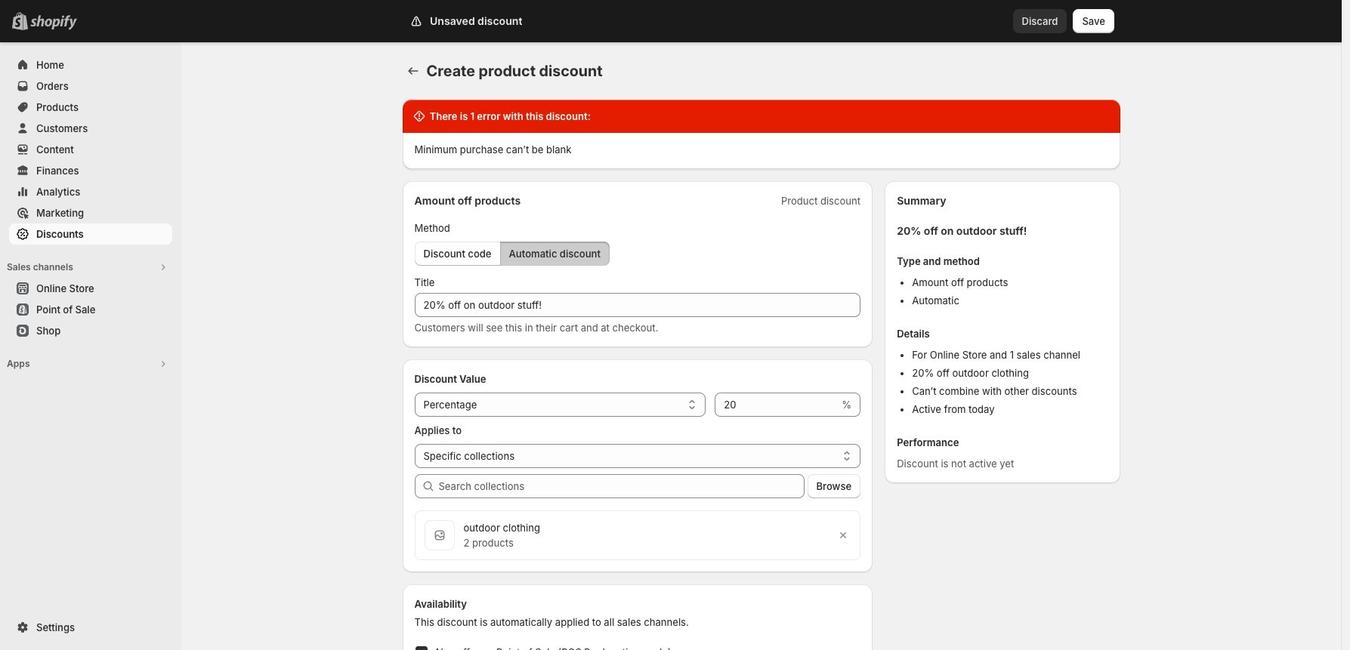 Task type: vqa. For each thing, say whether or not it's contained in the screenshot.
sell online 'group'
no



Task type: locate. For each thing, give the bounding box(es) containing it.
Search collections text field
[[439, 475, 805, 499]]

None text field
[[415, 293, 861, 317], [715, 393, 839, 417], [415, 293, 861, 317], [715, 393, 839, 417]]

shopify image
[[30, 15, 77, 30]]



